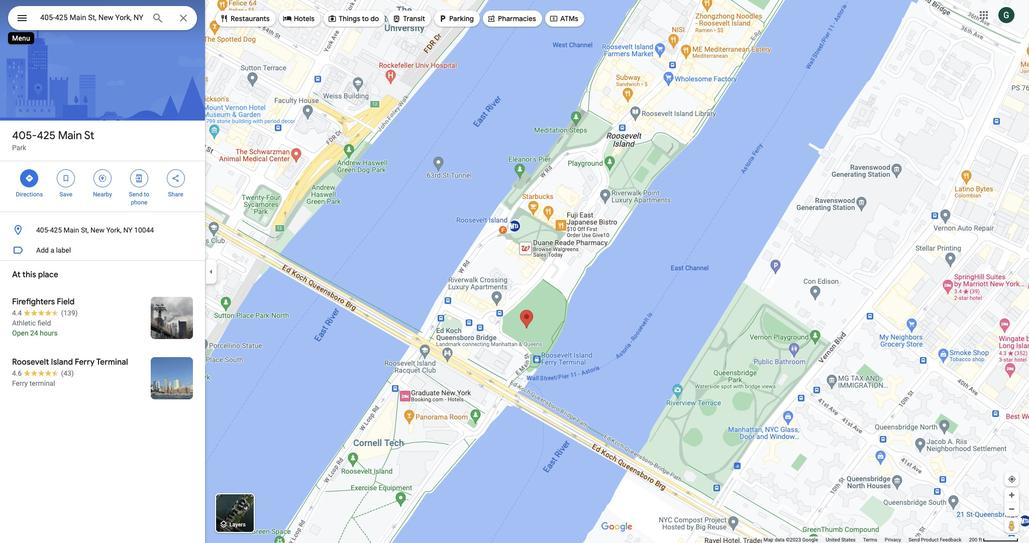 Task type: vqa. For each thing, say whether or not it's contained in the screenshot.
Show open hours for the week icon
no



Task type: locate. For each thing, give the bounding box(es) containing it.
hotels
[[294, 14, 315, 23]]


[[135, 173, 144, 184]]

main left st
[[58, 129, 82, 143]]

0 vertical spatial main
[[58, 129, 82, 143]]

send left product
[[909, 537, 920, 543]]

send inside send to phone
[[129, 191, 142, 198]]

parking
[[449, 14, 474, 23]]

ferry down 4.6
[[12, 379, 28, 388]]

to inside send to phone
[[144, 191, 149, 198]]

united
[[826, 537, 840, 543]]

layers
[[230, 522, 246, 528]]


[[438, 13, 447, 24]]

roosevelt island ferry terminal
[[12, 357, 128, 367]]

directions
[[16, 191, 43, 198]]

privacy button
[[885, 537, 901, 543]]

1 vertical spatial send
[[909, 537, 920, 543]]

0 vertical spatial ferry
[[75, 357, 95, 367]]

field
[[38, 319, 51, 327]]

4.6
[[12, 369, 22, 377]]

0 horizontal spatial to
[[144, 191, 149, 198]]

425 inside 405-425 main st park
[[37, 129, 55, 143]]

restaurants
[[231, 14, 270, 23]]

label
[[56, 246, 71, 254]]

show street view coverage image
[[1005, 518, 1019, 533]]

add a label
[[36, 246, 71, 254]]

0 horizontal spatial send
[[129, 191, 142, 198]]


[[171, 173, 180, 184]]

None field
[[40, 12, 144, 24]]

200
[[969, 537, 978, 543]]

terminal
[[29, 379, 55, 388]]

product
[[921, 537, 939, 543]]

0 vertical spatial to
[[362, 14, 369, 23]]

0 horizontal spatial ferry
[[12, 379, 28, 388]]

405- up add
[[36, 226, 50, 234]]

privacy
[[885, 537, 901, 543]]

425 up the add a label
[[50, 226, 62, 234]]

405-
[[12, 129, 37, 143], [36, 226, 50, 234]]

send
[[129, 191, 142, 198], [909, 537, 920, 543]]

united states button
[[826, 537, 856, 543]]

main left st,
[[64, 226, 79, 234]]

to left do
[[362, 14, 369, 23]]

200 ft
[[969, 537, 982, 543]]

st,
[[81, 226, 89, 234]]

425
[[37, 129, 55, 143], [50, 226, 62, 234]]

map
[[764, 537, 774, 543]]

425 inside button
[[50, 226, 62, 234]]

roosevelt
[[12, 357, 49, 367]]

add a label button
[[0, 240, 205, 260]]

send product feedback
[[909, 537, 962, 543]]

nearby
[[93, 191, 112, 198]]

405- inside 405-425 main st park
[[12, 129, 37, 143]]

at
[[12, 270, 21, 280]]

0 vertical spatial send
[[129, 191, 142, 198]]


[[25, 173, 34, 184]]

1 horizontal spatial send
[[909, 537, 920, 543]]

405- inside 405-425 main st, new york, ny 10044 button
[[36, 226, 50, 234]]

1 vertical spatial 425
[[50, 226, 62, 234]]

0 vertical spatial 405-
[[12, 129, 37, 143]]

 things to do
[[328, 13, 379, 24]]

main inside 405-425 main st park
[[58, 129, 82, 143]]

things
[[339, 14, 360, 23]]

425 left st
[[37, 129, 55, 143]]

send up phone
[[129, 191, 142, 198]]

transit
[[403, 14, 425, 23]]

footer containing map data ©2023 google
[[764, 537, 969, 543]]

zoom out image
[[1008, 506, 1016, 513]]

405- up park
[[12, 129, 37, 143]]

1 vertical spatial to
[[144, 191, 149, 198]]

to up phone
[[144, 191, 149, 198]]

ferry
[[75, 357, 95, 367], [12, 379, 28, 388]]

google maps element
[[0, 0, 1029, 543]]

1 horizontal spatial to
[[362, 14, 369, 23]]

send inside button
[[909, 537, 920, 543]]

1 vertical spatial main
[[64, 226, 79, 234]]

 search field
[[8, 6, 197, 32]]

200 ft button
[[969, 537, 1019, 543]]

0 vertical spatial 425
[[37, 129, 55, 143]]

save
[[59, 191, 72, 198]]

ny
[[123, 226, 132, 234]]

main inside button
[[64, 226, 79, 234]]

send for send to phone
[[129, 191, 142, 198]]

1 vertical spatial ferry
[[12, 379, 28, 388]]

to
[[362, 14, 369, 23], [144, 191, 149, 198]]

main
[[58, 129, 82, 143], [64, 226, 79, 234]]


[[549, 13, 558, 24]]

island
[[51, 357, 73, 367]]

to inside  things to do
[[362, 14, 369, 23]]

1 vertical spatial 405-
[[36, 226, 50, 234]]

footer
[[764, 537, 969, 543]]

actions for 405-425 main st region
[[0, 161, 205, 212]]

405-425 main st, new york, ny 10044
[[36, 226, 154, 234]]

google
[[803, 537, 818, 543]]

ferry right island
[[75, 357, 95, 367]]

send product feedback button
[[909, 537, 962, 543]]

1 horizontal spatial ferry
[[75, 357, 95, 367]]

4.4
[[12, 309, 22, 317]]

425 for st,
[[50, 226, 62, 234]]

pharmacies
[[498, 14, 536, 23]]


[[61, 173, 70, 184]]



Task type: describe. For each thing, give the bounding box(es) containing it.
map data ©2023 google
[[764, 537, 818, 543]]

send to phone
[[129, 191, 149, 206]]

24
[[30, 329, 38, 337]]

united states
[[826, 537, 856, 543]]

athletic
[[12, 319, 36, 327]]

4.4 stars 139 reviews image
[[12, 308, 78, 318]]

terms
[[863, 537, 877, 543]]

add
[[36, 246, 49, 254]]

send for send product feedback
[[909, 537, 920, 543]]


[[16, 11, 28, 25]]

zoom in image
[[1008, 492, 1016, 499]]

405- for st
[[12, 129, 37, 143]]

 atms
[[549, 13, 578, 24]]

data
[[775, 537, 785, 543]]

feedback
[[940, 537, 962, 543]]

states
[[842, 537, 856, 543]]

terms button
[[863, 537, 877, 543]]


[[220, 13, 229, 24]]

 hotels
[[283, 13, 315, 24]]


[[328, 13, 337, 24]]

10044
[[134, 226, 154, 234]]

collapse side panel image
[[206, 266, 217, 277]]

4.6 stars 43 reviews image
[[12, 368, 74, 378]]

ft
[[979, 537, 982, 543]]

 button
[[8, 6, 36, 32]]

a
[[50, 246, 54, 254]]

google account: greg robinson  
(robinsongreg175@gmail.com) image
[[999, 7, 1015, 23]]

main for st
[[58, 129, 82, 143]]

field
[[57, 297, 75, 307]]

none field inside 405-425 main st, new york, ny 10044 field
[[40, 12, 144, 24]]

st
[[84, 129, 94, 143]]

405-425 main st park
[[12, 129, 94, 152]]

firefighters
[[12, 297, 55, 307]]

this
[[22, 270, 36, 280]]


[[392, 13, 401, 24]]

do
[[371, 14, 379, 23]]

athletic field open 24 hours
[[12, 319, 58, 337]]

place
[[38, 270, 58, 280]]

hours
[[40, 329, 58, 337]]

atms
[[560, 14, 578, 23]]


[[283, 13, 292, 24]]

main for st,
[[64, 226, 79, 234]]


[[487, 13, 496, 24]]

park
[[12, 144, 26, 152]]

 restaurants
[[220, 13, 270, 24]]

©2023
[[786, 537, 801, 543]]

share
[[168, 191, 183, 198]]

405-425 main st, new york, ny 10044 button
[[0, 220, 205, 240]]


[[98, 173, 107, 184]]

 parking
[[438, 13, 474, 24]]

phone
[[131, 199, 147, 206]]

open
[[12, 329, 28, 337]]

405-425 Main St, New York, NY 10044 field
[[8, 6, 197, 30]]

firefighters field
[[12, 297, 75, 307]]

405-425 main st main content
[[0, 0, 205, 543]]

ferry terminal
[[12, 379, 55, 388]]

york,
[[106, 226, 122, 234]]

terminal
[[96, 357, 128, 367]]

 transit
[[392, 13, 425, 24]]

425 for st
[[37, 129, 55, 143]]

405- for st,
[[36, 226, 50, 234]]

show your location image
[[1008, 475, 1017, 484]]

at this place
[[12, 270, 58, 280]]

(139)
[[61, 309, 78, 317]]

(43)
[[61, 369, 74, 377]]

footer inside google maps element
[[764, 537, 969, 543]]

 pharmacies
[[487, 13, 536, 24]]

new
[[90, 226, 105, 234]]



